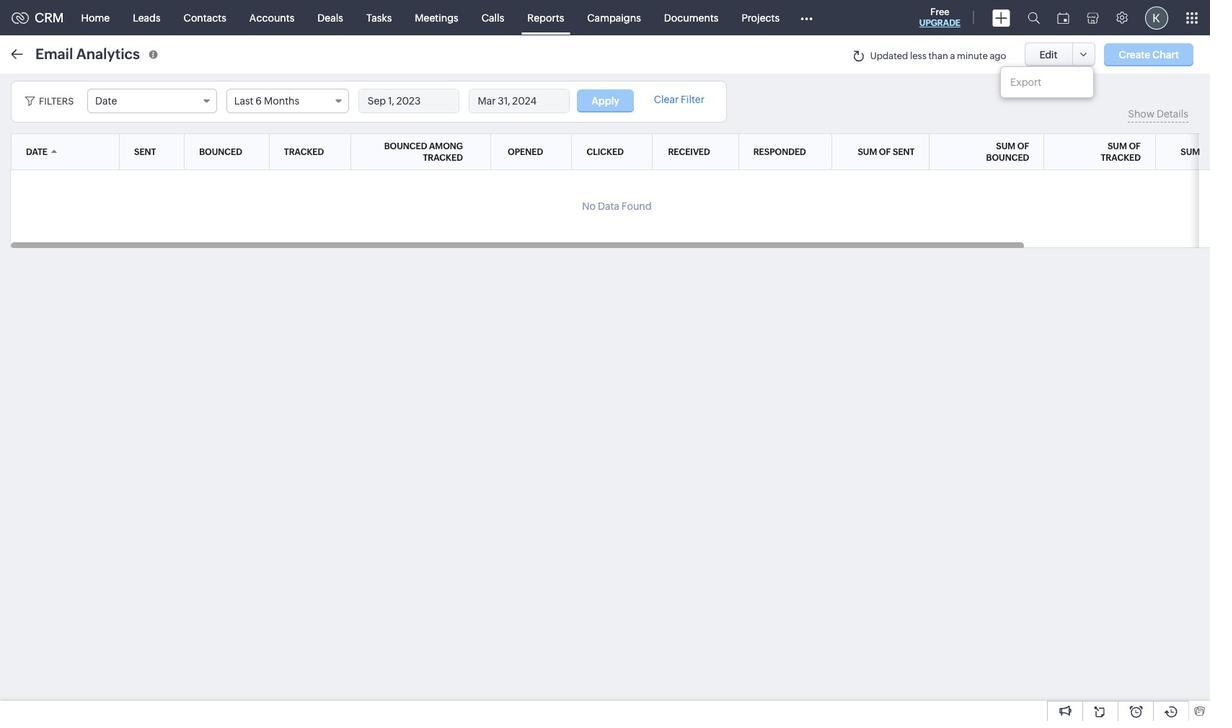 Task type: locate. For each thing, give the bounding box(es) containing it.
email analytics
[[35, 45, 140, 62]]

edit button
[[1025, 43, 1073, 66]]

search image
[[1028, 12, 1040, 24]]

create
[[1119, 49, 1151, 60]]

home link
[[70, 0, 121, 35]]

bounced for bounced
[[199, 147, 242, 157]]

opened
[[508, 147, 543, 157]]

reports link
[[516, 0, 576, 35]]

MMM D, YYYY text field
[[359, 89, 459, 113]]

tracked
[[284, 147, 324, 157], [423, 153, 463, 163], [1101, 153, 1141, 163]]

responded
[[754, 147, 806, 157]]

campaigns
[[588, 12, 641, 23]]

accounts link
[[238, 0, 306, 35]]

bounced
[[384, 141, 427, 152], [199, 147, 242, 157], [987, 153, 1030, 163]]

create chart button
[[1105, 43, 1194, 66]]

leads
[[133, 12, 161, 23]]

deals
[[318, 12, 343, 23]]

1 horizontal spatial sent
[[893, 147, 915, 157]]

crm link
[[12, 10, 64, 25]]

documents
[[664, 12, 719, 23]]

leads link
[[121, 0, 172, 35]]

MMM D, YYYY text field
[[469, 89, 569, 113]]

contacts link
[[172, 0, 238, 35]]

sum for sum of tracked
[[1108, 141, 1128, 152]]

email
[[35, 45, 73, 62]]

clicked
[[587, 147, 624, 157]]

minute
[[957, 51, 988, 61]]

campaigns link
[[576, 0, 653, 35]]

of for sent
[[879, 147, 891, 157]]

sum inside sum of bounced
[[997, 141, 1016, 152]]

projects link
[[730, 0, 792, 35]]

calendar image
[[1058, 12, 1070, 23]]

of inside "sum of tracked"
[[1129, 141, 1141, 152]]

date
[[26, 147, 48, 157]]

1 horizontal spatial tracked
[[423, 153, 463, 163]]

2 horizontal spatial tracked
[[1101, 153, 1141, 163]]

sum of sent
[[858, 147, 915, 157]]

2 horizontal spatial bounced
[[987, 153, 1030, 163]]

chart
[[1153, 49, 1180, 60]]

of
[[1018, 141, 1030, 152], [1129, 141, 1141, 152], [879, 147, 891, 157], [1203, 147, 1211, 157]]

tracked for sum of tracked
[[1101, 153, 1141, 163]]

meetings
[[415, 12, 459, 23]]

meetings link
[[404, 0, 470, 35]]

sent
[[134, 147, 156, 157], [893, 147, 915, 157]]

sum
[[997, 141, 1016, 152], [1108, 141, 1128, 152], [858, 147, 878, 157], [1181, 147, 1201, 157]]

profile image
[[1146, 6, 1169, 29]]

1 horizontal spatial bounced
[[384, 141, 427, 152]]

received
[[668, 147, 710, 157]]

crm
[[35, 10, 64, 25]]

bounced inside bounced among tracked
[[384, 141, 427, 152]]

of for bounced
[[1018, 141, 1030, 152]]

deals link
[[306, 0, 355, 35]]

sum of
[[1181, 147, 1211, 157]]

free upgrade
[[920, 6, 961, 28]]

bounced among tracked
[[384, 141, 463, 163]]

0 horizontal spatial bounced
[[199, 147, 242, 157]]

of inside sum of bounced
[[1018, 141, 1030, 152]]

less
[[910, 51, 927, 61]]

tracked inside bounced among tracked
[[423, 153, 463, 163]]

sum inside "sum of tracked"
[[1108, 141, 1128, 152]]



Task type: vqa. For each thing, say whether or not it's contained in the screenshot.
the next record image
no



Task type: describe. For each thing, give the bounding box(es) containing it.
home
[[81, 12, 110, 23]]

sum for sum of bounced
[[997, 141, 1016, 152]]

logo image
[[12, 12, 29, 23]]

no
[[582, 201, 596, 212]]

clear filter
[[654, 94, 705, 105]]

ago
[[990, 51, 1007, 61]]

create menu image
[[993, 9, 1011, 26]]

a
[[951, 51, 956, 61]]

create menu element
[[984, 0, 1019, 35]]

profile element
[[1137, 0, 1178, 35]]

bounced for bounced among tracked
[[384, 141, 427, 152]]

analytics
[[76, 45, 140, 62]]

contacts
[[184, 12, 226, 23]]

documents link
[[653, 0, 730, 35]]

0 horizontal spatial tracked
[[284, 147, 324, 157]]

calls
[[482, 12, 505, 23]]

calls link
[[470, 0, 516, 35]]

updated less than a minute ago
[[871, 51, 1007, 61]]

accounts
[[250, 12, 295, 23]]

data
[[598, 201, 620, 212]]

sum for sum of sent
[[858, 147, 878, 157]]

tasks
[[366, 12, 392, 23]]

updated
[[871, 51, 909, 61]]

filter
[[681, 94, 705, 105]]

filters
[[39, 96, 74, 107]]

of for tracked
[[1129, 141, 1141, 152]]

upgrade
[[920, 18, 961, 28]]

among
[[429, 141, 463, 152]]

clear
[[654, 94, 679, 105]]

found
[[622, 201, 652, 212]]

tasks link
[[355, 0, 404, 35]]

0 horizontal spatial sent
[[134, 147, 156, 157]]

sum of tracked
[[1101, 141, 1141, 163]]

projects
[[742, 12, 780, 23]]

edit
[[1040, 49, 1058, 60]]

free
[[931, 6, 950, 17]]

tracked for bounced among tracked
[[423, 153, 463, 163]]

no data found
[[582, 201, 652, 212]]

sum for sum of
[[1181, 147, 1201, 157]]

than
[[929, 51, 949, 61]]

search element
[[1019, 0, 1049, 35]]

sum of bounced
[[987, 141, 1030, 163]]

reports
[[528, 12, 564, 23]]

create chart
[[1119, 49, 1180, 60]]



